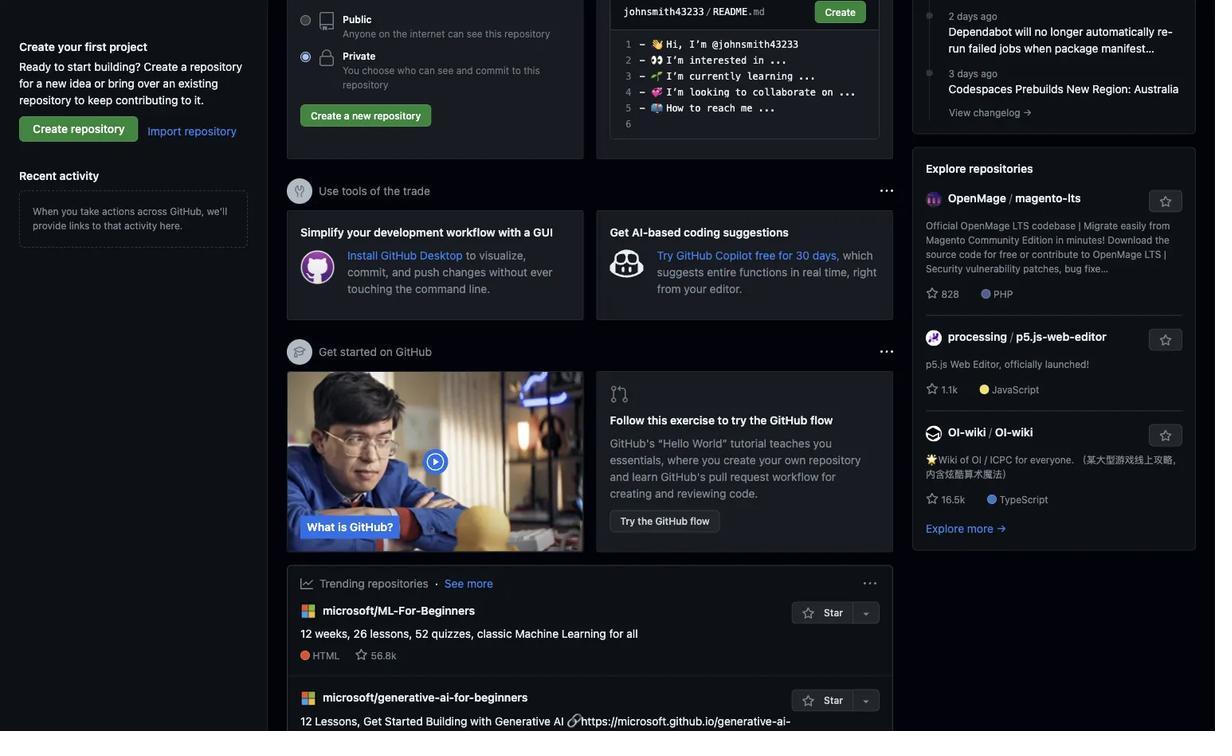 Task type: describe. For each thing, give the bounding box(es) containing it.
0 horizontal spatial more
[[467, 577, 493, 590]]

editor,
[[973, 359, 1002, 370]]

patches,
[[1023, 263, 1062, 275]]

changes inside 2 days ago dependabot will no longer automatically re- run failed jobs when package manifest changes
[[949, 59, 992, 72]]

create for create your first project ready to start building? create a repository for a new idea or bring over an existing repository to keep contributing to it.
[[19, 40, 55, 53]]

on inside 1 - 👋 hi, i'm @johnsmith43233 2 - 👀 i'm interested in ... 3 - 🌱 i'm currently learning ... 4 - 💞️ i'm looking to collaborate on ... 5 - 📫 how to reach me ... 6
[[822, 87, 833, 98]]

migrate
[[1084, 220, 1118, 232]]

existing
[[178, 76, 218, 90]]

/ for openmage
[[1009, 192, 1012, 205]]

to inside private you choose who can see and commit to this repository
[[512, 65, 521, 76]]

lessons,
[[370, 627, 412, 641]]

get for get started on github
[[319, 345, 337, 359]]

is
[[338, 521, 347, 534]]

when
[[1024, 42, 1052, 55]]

to down idea
[[74, 93, 85, 106]]

add this repository to a list image for microsoft/ml-for-beginners
[[860, 608, 873, 620]]

none radio inside create a new repository element
[[300, 52, 311, 62]]

first
[[85, 40, 106, 53]]

to up me
[[735, 87, 747, 98]]

3 - from the top
[[639, 71, 645, 82]]

the left trade at the top
[[383, 184, 400, 198]]

/ up icpc
[[989, 426, 992, 439]]

commit,
[[347, 265, 389, 278]]

days,
[[813, 249, 840, 262]]

or inside create your first project ready to start building? create a repository for a new idea or bring over an existing repository to keep contributing to it.
[[94, 76, 105, 90]]

try for try the github flow
[[620, 516, 635, 527]]

all
[[627, 627, 638, 641]]

/ inside the 🌟 wiki of oi / icpc for everyone. （某大型游戏线上攻略， 内含炫酷算术魔法）
[[984, 455, 987, 466]]

1 vertical spatial you
[[813, 437, 832, 450]]

you inside when you take actions across github, we'll provide links to that activity here.
[[61, 206, 78, 217]]

to inside to visualize, commit, and push changes without ever touching the command line.
[[466, 249, 476, 262]]

here.
[[160, 220, 183, 231]]

automatically
[[1086, 25, 1155, 38]]

web
[[950, 359, 970, 370]]

own
[[785, 454, 806, 467]]

for inside the 🌟 wiki of oi / icpc for everyone. （某大型游戏线上攻略， 内含炫酷算术魔法）
[[1015, 455, 1028, 466]]

create for create repository
[[33, 122, 68, 135]]

for left all
[[609, 627, 624, 641]]

explore for explore more →
[[926, 522, 964, 536]]

create repository
[[33, 122, 125, 135]]

30
[[796, 249, 810, 262]]

create up an
[[144, 60, 178, 73]]

contributing
[[116, 93, 178, 106]]

and down learn
[[655, 487, 674, 500]]

👀
[[651, 55, 661, 66]]

time,
[[825, 265, 850, 278]]

machine
[[515, 627, 559, 641]]

without
[[489, 265, 527, 278]]

0 horizontal spatial lts
[[1013, 220, 1029, 232]]

graph image
[[300, 578, 313, 590]]

0 horizontal spatial activity
[[59, 169, 99, 182]]

the right try
[[750, 414, 767, 427]]

explore repositories navigation
[[912, 147, 1196, 551]]

explore more → link
[[926, 522, 1007, 536]]

this inside private you choose who can see and commit to this repository
[[524, 65, 540, 76]]

idea
[[70, 76, 91, 90]]

or inside official openmage lts codebase | migrate easily from magento community edition in minutes! download the source code for free or contribute to openmage lts | security vulnerability patches, bug fixe…
[[1020, 249, 1029, 260]]

repository inside the "public anyone on the internet can see this repository"
[[504, 28, 550, 39]]

2 vertical spatial openmage
[[1093, 249, 1142, 260]]

coding
[[684, 226, 720, 239]]

git pull request image
[[610, 385, 629, 404]]

code
[[959, 249, 982, 260]]

this inside try the github flow element
[[647, 414, 667, 427]]

@openmage profile image
[[926, 192, 942, 207]]

across
[[138, 206, 167, 217]]

of for the
[[370, 184, 380, 198]]

@oi-wiki profile image
[[926, 426, 942, 442]]

repository inside button
[[374, 110, 421, 121]]

days for dependabot
[[957, 11, 978, 22]]

i'm up how
[[666, 87, 684, 98]]

import repository link
[[148, 124, 237, 138]]

create a new repository element
[[300, 0, 570, 133]]

i'm right the "🌱"
[[666, 71, 684, 82]]

to left start
[[54, 60, 64, 73]]

create repository link
[[19, 116, 138, 142]]

see more link
[[444, 576, 493, 592]]

edition
[[1022, 235, 1053, 246]]

when
[[33, 206, 59, 217]]

creating
[[610, 487, 652, 500]]

ago for dependabot
[[981, 11, 998, 22]]

recent
[[19, 169, 57, 182]]

lessons,
[[315, 715, 360, 728]]

star this repository image for processing / p5.js-web-editor
[[1159, 334, 1172, 347]]

gui
[[533, 226, 553, 239]]

in for interested
[[753, 55, 764, 66]]

（某大型游戏线上攻略，
[[1077, 455, 1182, 466]]

vulnerability
[[966, 263, 1021, 275]]

days for codespaces
[[957, 68, 978, 79]]

to inside when you take actions across github, we'll provide links to that activity here.
[[92, 220, 101, 231]]

repository down the keep
[[71, 122, 125, 135]]

1.1k
[[939, 385, 958, 396]]

on for github
[[380, 345, 393, 359]]

changelog
[[973, 107, 1020, 118]]

reach
[[707, 103, 735, 114]]

1
[[626, 39, 632, 50]]

lock image
[[317, 49, 336, 68]]

56.8k link
[[355, 649, 396, 662]]

microsoft/ml-for-beginners
[[323, 604, 475, 617]]

for inside github's "hello world" tutorial teaches you essentials, where you create your own repository and learn github's pull request workflow for creating and reviewing code.
[[822, 471, 836, 484]]

github up "teaches"
[[770, 414, 808, 427]]

suggests
[[657, 265, 704, 278]]

dependabot
[[949, 25, 1012, 38]]

your inside which suggests entire functions in real time, right from your editor.
[[684, 282, 707, 295]]

12 lessons, get started building with generative ai 🔗 https://microsoft.github.io/generative-ai-
[[300, 715, 791, 732]]

0 horizontal spatial |
[[1079, 220, 1081, 232]]

simplify your development workflow with a gui element
[[287, 210, 584, 320]]

reviewing
[[677, 487, 726, 500]]

1 - 👋 hi, i'm @johnsmith43233 2 - 👀 i'm interested in ... 3 - 🌱 i'm currently learning ... 4 - 💞️ i'm looking to collaborate on ... 5 - 📫 how to reach me ... 6
[[626, 39, 856, 130]]

generative
[[495, 715, 551, 728]]

no
[[1035, 25, 1048, 38]]

repository up existing
[[190, 60, 242, 73]]

2 inside 2 days ago dependabot will no longer automatically re- run failed jobs when package manifest changes
[[949, 11, 954, 22]]

and up creating
[[610, 471, 629, 484]]

code.
[[729, 487, 758, 500]]

which
[[843, 249, 873, 262]]

real
[[803, 265, 822, 278]]

view changelog → link
[[949, 107, 1032, 118]]

why am i seeing this? image for get started on github
[[881, 346, 893, 359]]

readme
[[713, 6, 748, 18]]

... right me
[[758, 103, 776, 114]]

2 oi- from the left
[[995, 426, 1012, 439]]

run
[[949, 42, 966, 55]]

public
[[343, 14, 372, 25]]

new inside create your first project ready to start building? create a repository for a new idea or bring over an existing repository to keep contributing to it.
[[45, 76, 67, 90]]

... right collaborate
[[839, 87, 856, 98]]

where
[[667, 454, 699, 467]]

github desktop image
[[300, 250, 335, 285]]

for inside official openmage lts codebase | migrate easily from magento community edition in minutes! download the source code for free or contribute to openmage lts | security vulnerability patches, bug fixe…
[[984, 249, 997, 260]]

@microsoft profile image
[[300, 603, 316, 619]]

flow inside try the github flow link
[[690, 516, 710, 527]]

take
[[80, 206, 99, 217]]

16.5k
[[939, 495, 965, 506]]

ai- inside 12 lessons, get started building with generative ai 🔗 https://microsoft.github.io/generative-ai-
[[777, 715, 791, 728]]

collaborate
[[753, 87, 816, 98]]

ago for codespaces
[[981, 68, 998, 79]]

an
[[163, 76, 175, 90]]

more inside explore repositories navigation
[[967, 522, 994, 536]]

→ for view changelog →
[[1023, 107, 1032, 118]]

get ai-based coding suggestions element
[[596, 210, 893, 320]]

and inside to visualize, commit, and push changes without ever touching the command line.
[[392, 265, 411, 278]]

follow this exercise to try the github flow
[[610, 414, 833, 427]]

https://microsoft.github.io/generative-
[[581, 715, 777, 728]]

repositories for trending
[[368, 577, 429, 590]]

🔗
[[567, 715, 578, 728]]

new
[[1067, 83, 1090, 96]]

github right started
[[396, 345, 432, 359]]

bug
[[1065, 263, 1082, 275]]

minutes!
[[1067, 235, 1105, 246]]

p5.js web editor, officially launched!
[[926, 359, 1089, 370]]

choose
[[362, 65, 395, 76]]

australia
[[1134, 83, 1179, 96]]

free inside get ai-based coding suggestions element
[[755, 249, 776, 262]]

i'm down hi,
[[666, 55, 684, 66]]

@microsoft profile image
[[300, 691, 316, 707]]

with inside 12 lessons, get started building with generative ai 🔗 https://microsoft.github.io/generative-ai-
[[470, 715, 492, 728]]

learning
[[747, 71, 793, 82]]

explore for explore repositories
[[926, 162, 966, 175]]

classic
[[477, 627, 512, 641]]

longer
[[1051, 25, 1083, 38]]

1 - from the top
[[639, 39, 645, 50]]

manifest
[[1102, 42, 1146, 55]]

star image
[[802, 608, 815, 620]]

oi-wiki / oi-wiki
[[948, 426, 1033, 439]]

interested
[[689, 55, 747, 66]]

star this repository image
[[1159, 430, 1172, 443]]

explore repositories
[[926, 162, 1033, 175]]

dot fill image
[[923, 9, 936, 22]]

install github desktop link
[[347, 249, 466, 262]]

2 wiki from the left
[[1012, 426, 1033, 439]]

try github copilot free for 30 days,
[[657, 249, 843, 262]]

to left it.
[[181, 93, 191, 106]]

in for edition
[[1056, 235, 1064, 246]]

a left gui on the left top
[[524, 226, 530, 239]]

→ for explore more →
[[997, 522, 1007, 536]]

a up existing
[[181, 60, 187, 73]]

right
[[853, 265, 877, 278]]

this inside the "public anyone on the internet can see this repository"
[[485, 28, 502, 39]]



Task type: locate. For each thing, give the bounding box(es) containing it.
a down you
[[344, 110, 350, 121]]

2 vertical spatial you
[[702, 454, 720, 467]]

None submit
[[815, 1, 866, 23]]

0 horizontal spatial in
[[753, 55, 764, 66]]

learning
[[562, 627, 606, 641]]

in inside official openmage lts codebase | migrate easily from magento community edition in minutes! download the source code for free or contribute to openmage lts | security vulnerability patches, bug fixe…
[[1056, 235, 1064, 246]]

0 vertical spatial more
[[967, 522, 994, 536]]

re-
[[1158, 25, 1173, 38]]

why am i seeing this? image left @openmage profile icon at the right top of page
[[881, 185, 893, 198]]

repository
[[504, 28, 550, 39], [190, 60, 242, 73], [343, 79, 388, 90], [19, 93, 71, 106], [374, 110, 421, 121], [71, 122, 125, 135], [184, 124, 237, 138], [809, 454, 861, 467]]

star image inside repo details element
[[355, 649, 368, 662]]

create down lock image
[[311, 110, 342, 121]]

from right easily
[[1149, 220, 1170, 232]]

that
[[104, 220, 122, 231]]

2 inside 1 - 👋 hi, i'm @johnsmith43233 2 - 👀 i'm interested in ... 3 - 🌱 i'm currently learning ... 4 - 💞️ i'm looking to collaborate on ... 5 - 📫 how to reach me ... 6
[[626, 55, 632, 66]]

days up dependabot
[[957, 11, 978, 22]]

in inside 1 - 👋 hi, i'm @johnsmith43233 2 - 👀 i'm interested in ... 3 - 🌱 i'm currently learning ... 4 - 💞️ i'm looking to collaborate on ... 5 - 📫 how to reach me ... 6
[[753, 55, 764, 66]]

for right icpc
[[1015, 455, 1028, 466]]

1 vertical spatial ai-
[[777, 715, 791, 728]]

1 wiki from the left
[[965, 426, 986, 439]]

explore down 16.5k
[[926, 522, 964, 536]]

2
[[949, 11, 954, 22], [626, 55, 632, 66]]

links
[[69, 220, 89, 231]]

None radio
[[300, 15, 311, 25]]

star image for oi-
[[926, 493, 939, 506]]

@processing profile image
[[926, 330, 942, 346]]

see
[[467, 28, 483, 39], [438, 65, 454, 76]]

feed item heading menu image
[[864, 578, 877, 590]]

repositories for explore
[[969, 162, 1033, 175]]

1 vertical spatial days
[[957, 68, 978, 79]]

ago inside 2 days ago dependabot will no longer automatically re- run failed jobs when package manifest changes
[[981, 11, 998, 22]]

and left "commit"
[[456, 65, 473, 76]]

you right "teaches"
[[813, 437, 832, 450]]

the inside to visualize, commit, and push changes without ever touching the command line.
[[395, 282, 412, 295]]

star for microsoft/generative-ai-for-beginners
[[821, 695, 843, 706]]

for left 30
[[779, 249, 793, 262]]

activity down across
[[124, 220, 157, 231]]

1 vertical spatial changes
[[442, 265, 486, 278]]

get inside 12 lessons, get started building with generative ai 🔗 https://microsoft.github.io/generative-ai-
[[363, 715, 382, 728]]

to right desktop on the top left of the page
[[466, 249, 476, 262]]

github's up essentials,
[[610, 437, 655, 450]]

2 star this repository image from the top
[[1159, 334, 1172, 347]]

add this repository to a list image
[[860, 608, 873, 620], [860, 695, 873, 708]]

828
[[939, 289, 959, 300]]

1 horizontal spatial repositories
[[969, 162, 1033, 175]]

why am i seeing this? image for use tools of the trade
[[881, 185, 893, 198]]

the left internet
[[393, 28, 407, 39]]

0 vertical spatial new
[[45, 76, 67, 90]]

1 vertical spatial try
[[620, 516, 635, 527]]

lts down download on the top of page
[[1145, 249, 1161, 260]]

on
[[379, 28, 390, 39], [822, 87, 833, 98], [380, 345, 393, 359]]

or up the keep
[[94, 76, 105, 90]]

for down ready on the top of the page
[[19, 76, 33, 90]]

2 explore from the top
[[926, 522, 964, 536]]

0 vertical spatial repositories
[[969, 162, 1033, 175]]

flow
[[810, 414, 833, 427], [690, 516, 710, 527]]

to inside official openmage lts codebase | migrate easily from magento community edition in minutes! download the source code for free or contribute to openmage lts | security vulnerability patches, bug fixe…
[[1081, 249, 1090, 260]]

the down creating
[[638, 516, 653, 527]]

repositories up "microsoft/ml-for-beginners" at left
[[368, 577, 429, 590]]

ai-
[[440, 691, 454, 705], [777, 715, 791, 728]]

1 vertical spatial |
[[1164, 249, 1167, 260]]

can inside private you choose who can see and commit to this repository
[[419, 65, 435, 76]]

0 vertical spatial star button
[[792, 602, 853, 624]]

1 vertical spatial or
[[1020, 249, 1029, 260]]

repository down ready on the top of the page
[[19, 93, 71, 106]]

tools
[[342, 184, 367, 198]]

of right tools
[[370, 184, 380, 198]]

of for oi
[[960, 455, 969, 466]]

2 - from the top
[[639, 55, 645, 66]]

star button for microsoft/ml-for-beginners
[[792, 602, 853, 624]]

source
[[926, 249, 956, 260]]

1 add this repository to a list image from the top
[[860, 608, 873, 620]]

trending
[[320, 577, 365, 590]]

for
[[19, 76, 33, 90], [779, 249, 793, 262], [984, 249, 997, 260], [1015, 455, 1028, 466], [822, 471, 836, 484], [609, 627, 624, 641]]

it.
[[194, 93, 204, 106]]

oi- right "@oi-wiki profile" icon
[[948, 426, 965, 439]]

from inside official openmage lts codebase | migrate easily from magento community edition in minutes! download the source code for free or contribute to openmage lts | security vulnerability patches, bug fixe…
[[1149, 220, 1170, 232]]

free down community
[[999, 249, 1017, 260]]

star this repository image for openmage / magento-lts
[[1159, 196, 1172, 208]]

the inside official openmage lts codebase | migrate easily from magento community edition in minutes! download the source code for free or contribute to openmage lts | security vulnerability patches, bug fixe…
[[1155, 235, 1170, 246]]

quizzes,
[[432, 627, 474, 641]]

see inside private you choose who can see and commit to this repository
[[438, 65, 454, 76]]

workflow inside simplify your development workflow with a gui element
[[446, 226, 495, 239]]

2 horizontal spatial you
[[813, 437, 832, 450]]

try for try github copilot free for 30 days,
[[657, 249, 673, 262]]

your up start
[[58, 40, 82, 53]]

openmage down explore repositories
[[948, 192, 1006, 205]]

your down suggests
[[684, 282, 707, 295]]

to left try
[[718, 414, 729, 427]]

0 horizontal spatial you
[[61, 206, 78, 217]]

and down the install github desktop
[[392, 265, 411, 278]]

php
[[994, 289, 1013, 300]]

0 vertical spatial lts
[[1013, 220, 1029, 232]]

2 why am i seeing this? image from the top
[[881, 346, 893, 359]]

12 for 12 weeks, 26 lessons, 52 quizzes, classic machine learning for all
[[300, 627, 312, 641]]

magento-
[[1015, 192, 1068, 205]]

your inside create your first project ready to start building? create a repository for a new idea or bring over an existing repository to keep contributing to it.
[[58, 40, 82, 53]]

2 vertical spatial get
[[363, 715, 382, 728]]

0 vertical spatial with
[[498, 226, 521, 239]]

what is github? link
[[288, 372, 583, 552]]

ago up dependabot
[[981, 11, 998, 22]]

star image for processing
[[926, 383, 939, 396]]

provide
[[33, 220, 66, 231]]

→ down prebuilds
[[1023, 107, 1032, 118]]

repository down choose
[[343, 79, 388, 90]]

in
[[753, 55, 764, 66], [1056, 235, 1064, 246], [791, 265, 800, 278]]

0 vertical spatial see
[[467, 28, 483, 39]]

openmage up community
[[961, 220, 1010, 232]]

0 horizontal spatial see
[[438, 65, 454, 76]]

5 - from the top
[[639, 103, 645, 114]]

1 vertical spatial of
[[960, 455, 969, 466]]

mortar board image
[[293, 346, 306, 359]]

2 vertical spatial on
[[380, 345, 393, 359]]

0 vertical spatial from
[[1149, 220, 1170, 232]]

the inside try the github flow link
[[638, 516, 653, 527]]

try the github flow element
[[596, 371, 893, 553]]

0 vertical spatial star
[[821, 608, 843, 619]]

1 horizontal spatial from
[[1149, 220, 1170, 232]]

repository down who at the top of the page
[[374, 110, 421, 121]]

a inside button
[[344, 110, 350, 121]]

2 star from the top
[[821, 695, 843, 706]]

2 free from the left
[[999, 249, 1017, 260]]

3 up 4
[[626, 71, 632, 82]]

1 vertical spatial ago
[[981, 68, 998, 79]]

see inside the "public anyone on the internet can see this repository"
[[467, 28, 483, 39]]

repositories
[[969, 162, 1033, 175], [368, 577, 429, 590]]

- left 👀
[[639, 55, 645, 66]]

repositories inside navigation
[[969, 162, 1033, 175]]

1 horizontal spatial of
[[960, 455, 969, 466]]

create
[[724, 454, 756, 467]]

1 why am i seeing this? image from the top
[[881, 185, 893, 198]]

looking
[[689, 87, 730, 98]]

... up learning
[[770, 55, 787, 66]]

fixe…
[[1085, 263, 1109, 275]]

0 vertical spatial add this repository to a list image
[[860, 608, 873, 620]]

12 for 12 lessons, get started building with generative ai 🔗 https://microsoft.github.io/generative-ai-
[[300, 715, 312, 728]]

workflow down own
[[772, 471, 819, 484]]

command
[[415, 282, 466, 295]]

trade
[[403, 184, 430, 198]]

project
[[109, 40, 147, 53]]

0 horizontal spatial workflow
[[446, 226, 495, 239]]

star image
[[926, 287, 939, 300], [926, 383, 939, 396], [926, 493, 939, 506], [355, 649, 368, 662], [802, 695, 815, 708]]

or down edition
[[1020, 249, 1029, 260]]

days
[[957, 11, 978, 22], [957, 68, 978, 79]]

2 vertical spatial this
[[647, 414, 667, 427]]

wiki up icpc
[[1012, 426, 1033, 439]]

0 horizontal spatial new
[[45, 76, 67, 90]]

0 horizontal spatial with
[[470, 715, 492, 728]]

create a new repository
[[311, 110, 421, 121]]

we'll
[[207, 206, 227, 217]]

this
[[485, 28, 502, 39], [524, 65, 540, 76], [647, 414, 667, 427]]

1 free from the left
[[755, 249, 776, 262]]

3 inside "3 days ago codespaces prebuilds new region: australia"
[[949, 68, 955, 79]]

activity up take
[[59, 169, 99, 182]]

of left oi
[[960, 455, 969, 466]]

ago up codespaces
[[981, 68, 998, 79]]

from down suggests
[[657, 282, 681, 295]]

ready
[[19, 60, 51, 73]]

p5.js-
[[1016, 330, 1047, 344]]

1 oi- from the left
[[948, 426, 965, 439]]

/ for johnsmith43233
[[706, 6, 711, 18]]

editor
[[1075, 330, 1107, 344]]

star button
[[792, 602, 853, 624], [792, 690, 853, 712]]

development
[[374, 226, 444, 239]]

0 vertical spatial openmage
[[948, 192, 1006, 205]]

1 vertical spatial more
[[467, 577, 493, 590]]

4 - from the top
[[639, 87, 645, 98]]

weeks,
[[315, 627, 351, 641]]

for inside get ai-based coding suggestions element
[[779, 249, 793, 262]]

with up visualize,
[[498, 226, 521, 239]]

1 vertical spatial why am i seeing this? image
[[881, 346, 893, 359]]

create up ready on the top of the page
[[19, 40, 55, 53]]

this right "commit"
[[524, 65, 540, 76]]

1 horizontal spatial can
[[448, 28, 464, 39]]

2 right dot fill icon
[[949, 11, 954, 22]]

follow
[[610, 414, 645, 427]]

1 vertical spatial repositories
[[368, 577, 429, 590]]

2 add this repository to a list image from the top
[[860, 695, 873, 708]]

explore up @openmage profile icon at the right top of page
[[926, 162, 966, 175]]

the right download on the top of page
[[1155, 235, 1170, 246]]

with down for-
[[470, 715, 492, 728]]

0 horizontal spatial free
[[755, 249, 776, 262]]

what
[[307, 521, 335, 534]]

johnsmith43233
[[624, 6, 704, 18]]

0 horizontal spatial flow
[[690, 516, 710, 527]]

1 vertical spatial star button
[[792, 690, 853, 712]]

workflow inside github's "hello world" tutorial teaches you essentials, where you create your own repository and learn github's pull request workflow for creating and reviewing code.
[[772, 471, 819, 484]]

0 vertical spatial →
[[1023, 107, 1032, 118]]

1 horizontal spatial ai-
[[777, 715, 791, 728]]

see up "commit"
[[467, 28, 483, 39]]

create inside button
[[311, 110, 342, 121]]

to down take
[[92, 220, 101, 231]]

based
[[648, 226, 681, 239]]

add this repository to a list image for microsoft/generative-ai-for-beginners
[[860, 695, 873, 708]]

3 inside 1 - 👋 hi, i'm @johnsmith43233 2 - 👀 i'm interested in ... 3 - 🌱 i'm currently learning ... 4 - 💞️ i'm looking to collaborate on ... 5 - 📫 how to reach me ... 6
[[626, 71, 632, 82]]

free inside official openmage lts codebase | migrate easily from magento community edition in minutes! download the source code for free or contribute to openmage lts | security vulnerability patches, bug fixe…
[[999, 249, 1017, 260]]

github inside get ai-based coding suggestions element
[[676, 249, 712, 262]]

will
[[1015, 25, 1032, 38]]

try down creating
[[620, 516, 635, 527]]

from inside which suggests entire functions in real time, right from your editor.
[[657, 282, 681, 295]]

0 vertical spatial 12
[[300, 627, 312, 641]]

2 12 from the top
[[300, 715, 312, 728]]

processing / p5.js-web-editor
[[948, 330, 1107, 344]]

keep
[[88, 93, 113, 106]]

- left 💞️
[[639, 87, 645, 98]]

1 vertical spatial flow
[[690, 516, 710, 527]]

2 star button from the top
[[792, 690, 853, 712]]

0 horizontal spatial try
[[620, 516, 635, 527]]

a down ready on the top of the page
[[36, 76, 42, 90]]

on inside the "public anyone on the internet can see this repository"
[[379, 28, 390, 39]]

0 horizontal spatial of
[[370, 184, 380, 198]]

internet
[[410, 28, 445, 39]]

- left 📫
[[639, 103, 645, 114]]

dot fill image
[[923, 67, 936, 79]]

suggestions
[[723, 226, 789, 239]]

on for the
[[379, 28, 390, 39]]

3 right dot fill image
[[949, 68, 955, 79]]

0 horizontal spatial ai-
[[440, 691, 454, 705]]

1 star this repository image from the top
[[1159, 196, 1172, 208]]

0 horizontal spatial github's
[[610, 437, 655, 450]]

1 vertical spatial new
[[352, 110, 371, 121]]

0 horizontal spatial wiki
[[965, 426, 986, 439]]

0 horizontal spatial get
[[319, 345, 337, 359]]

0 vertical spatial |
[[1079, 220, 1081, 232]]

2 horizontal spatial get
[[610, 226, 629, 239]]

1 vertical spatial github's
[[661, 471, 706, 484]]

push
[[414, 265, 439, 278]]

try inside get ai-based coding suggestions element
[[657, 249, 673, 262]]

0 vertical spatial on
[[379, 28, 390, 39]]

2 down 1
[[626, 55, 632, 66]]

4
[[626, 87, 632, 98]]

to right "commit"
[[512, 65, 521, 76]]

microsoft/generative-
[[323, 691, 440, 705]]

dependabot will no longer automatically re- run failed jobs when package manifest changes link
[[949, 24, 1183, 72]]

repository inside github's "hello world" tutorial teaches you essentials, where you create your own repository and learn github's pull request workflow for creating and reviewing code.
[[809, 454, 861, 467]]

·
[[435, 577, 438, 590]]

this up "commit"
[[485, 28, 502, 39]]

1 vertical spatial explore
[[926, 522, 964, 536]]

star image for openmage
[[926, 287, 939, 300]]

what is github? element
[[287, 371, 584, 553]]

/ left magento-
[[1009, 192, 1012, 205]]

more down 内含炫酷算术魔法）
[[967, 522, 994, 536]]

0 vertical spatial star this repository image
[[1159, 196, 1172, 208]]

1 days from the top
[[957, 11, 978, 22]]

changes inside to visualize, commit, and push changes without ever touching the command line.
[[442, 265, 486, 278]]

1 vertical spatial this
[[524, 65, 540, 76]]

1 horizontal spatial with
[[498, 226, 521, 239]]

0 horizontal spatial repositories
[[368, 577, 429, 590]]

1 explore from the top
[[926, 162, 966, 175]]

commit
[[476, 65, 509, 76]]

html
[[313, 650, 340, 662]]

create
[[19, 40, 55, 53], [144, 60, 178, 73], [311, 110, 342, 121], [33, 122, 68, 135]]

or
[[94, 76, 105, 90], [1020, 249, 1029, 260]]

new inside button
[[352, 110, 371, 121]]

repository inside private you choose who can see and commit to this repository
[[343, 79, 388, 90]]

in down @johnsmith43233
[[753, 55, 764, 66]]

0 vertical spatial days
[[957, 11, 978, 22]]

0 vertical spatial explore
[[926, 162, 966, 175]]

1 vertical spatial →
[[997, 522, 1007, 536]]

... up collaborate
[[799, 71, 816, 82]]

1 horizontal spatial github's
[[661, 471, 706, 484]]

1 vertical spatial openmage
[[961, 220, 1010, 232]]

1 horizontal spatial flow
[[810, 414, 833, 427]]

0 horizontal spatial can
[[419, 65, 435, 76]]

what is github? image
[[288, 372, 583, 552]]

12 inside 12 lessons, get started building with generative ai 🔗 https://microsoft.github.io/generative-ai-
[[300, 715, 312, 728]]

codespaces prebuilds new region: australia link
[[949, 81, 1183, 98]]

create for create a new repository
[[311, 110, 342, 121]]

/ for processing
[[1010, 330, 1013, 344]]

tools image
[[293, 185, 306, 198]]

0 horizontal spatial →
[[997, 522, 1007, 536]]

12 down @microsoft profile image
[[300, 627, 312, 641]]

/ left readme
[[706, 6, 711, 18]]

0 vertical spatial this
[[485, 28, 502, 39]]

create your first project ready to start building? create a repository for a new idea or bring over an existing repository to keep contributing to it.
[[19, 40, 242, 106]]

1 horizontal spatial more
[[967, 522, 994, 536]]

1 vertical spatial lts
[[1145, 249, 1161, 260]]

0 vertical spatial try
[[657, 249, 673, 262]]

more
[[967, 522, 994, 536], [467, 577, 493, 590]]

1 horizontal spatial 2
[[949, 11, 954, 22]]

official openmage lts codebase | migrate easily from magento community edition in minutes! download the source code for free or contribute to openmage lts | security vulnerability patches, bug fixe…
[[926, 220, 1170, 275]]

0 horizontal spatial 2
[[626, 55, 632, 66]]

wiki up oi
[[965, 426, 986, 439]]

0 vertical spatial 2
[[949, 11, 954, 22]]

in left real at the right top of page
[[791, 265, 800, 278]]

try
[[731, 414, 747, 427]]

1 horizontal spatial or
[[1020, 249, 1029, 260]]

i'm right hi,
[[689, 39, 707, 50]]

repo details element
[[300, 649, 638, 663]]

repository up "commit"
[[504, 28, 550, 39]]

processing
[[948, 330, 1007, 344]]

0 vertical spatial changes
[[949, 59, 992, 72]]

0 vertical spatial ago
[[981, 11, 998, 22]]

ai-
[[632, 226, 648, 239]]

on right collaborate
[[822, 87, 833, 98]]

started
[[385, 715, 423, 728]]

play image
[[426, 452, 445, 472]]

star for microsoft/ml-for-beginners
[[821, 608, 843, 619]]

workflow
[[446, 226, 495, 239], [772, 471, 819, 484]]

1 star button from the top
[[792, 602, 853, 624]]

repo image
[[317, 12, 336, 31]]

→ inside explore repositories navigation
[[997, 522, 1007, 536]]

view changelog →
[[949, 107, 1032, 118]]

get for get ai-based coding suggestions
[[610, 226, 629, 239]]

0 vertical spatial why am i seeing this? image
[[881, 185, 893, 198]]

0 vertical spatial github's
[[610, 437, 655, 450]]

1 horizontal spatial new
[[352, 110, 371, 121]]

for right the request at the right bottom
[[822, 471, 836, 484]]

2 days from the top
[[957, 68, 978, 79]]

can inside the "public anyone on the internet can see this repository"
[[448, 28, 464, 39]]

/ right oi
[[984, 455, 987, 466]]

for inside create your first project ready to start building? create a repository for a new idea or bring over an existing repository to keep contributing to it.
[[19, 76, 33, 90]]

12 down @microsoft profile icon
[[300, 715, 312, 728]]

see
[[444, 577, 464, 590]]

repository right own
[[809, 454, 861, 467]]

"hello
[[658, 437, 689, 450]]

and inside private you choose who can see and commit to this repository
[[456, 65, 473, 76]]

private
[[343, 50, 376, 61]]

why am i seeing this? image
[[881, 185, 893, 198], [881, 346, 893, 359]]

create up recent activity
[[33, 122, 68, 135]]

wiki
[[938, 455, 957, 466]]

1 horizontal spatial try
[[657, 249, 673, 262]]

1 horizontal spatial |
[[1164, 249, 1167, 260]]

new down you
[[352, 110, 371, 121]]

none radio inside create a new repository element
[[300, 15, 311, 25]]

activity
[[59, 169, 99, 182], [124, 220, 157, 231]]

0 vertical spatial you
[[61, 206, 78, 217]]

of inside the 🌟 wiki of oi / icpc for everyone. （某大型游戏线上攻略， 内含炫酷算术魔法）
[[960, 455, 969, 466]]

/ left p5.js-
[[1010, 330, 1013, 344]]

community
[[968, 235, 1020, 246]]

get ai-based coding suggestions
[[610, 226, 789, 239]]

editor.
[[710, 282, 742, 295]]

0 vertical spatial or
[[94, 76, 105, 90]]

your left own
[[759, 454, 782, 467]]

ago inside "3 days ago codespaces prebuilds new region: australia"
[[981, 68, 998, 79]]

jobs
[[1000, 42, 1021, 55]]

None radio
[[300, 52, 311, 62]]

1 vertical spatial star
[[821, 695, 843, 706]]

your inside simplify your development workflow with a gui element
[[347, 226, 371, 239]]

package
[[1055, 42, 1098, 55]]

days inside 2 days ago dependabot will no longer automatically re- run failed jobs when package manifest changes
[[957, 11, 978, 22]]

microsoft/generative-ai-for-beginners
[[323, 691, 528, 705]]

repository down it.
[[184, 124, 237, 138]]

recent activity
[[19, 169, 99, 182]]

activity inside when you take actions across github, we'll provide links to that activity here.
[[124, 220, 157, 231]]

0 vertical spatial ai-
[[440, 691, 454, 705]]

your inside github's "hello world" tutorial teaches you essentials, where you create your own repository and learn github's pull request workflow for creating and reviewing code.
[[759, 454, 782, 467]]

over
[[138, 76, 160, 90]]

star this repository image
[[1159, 196, 1172, 208], [1159, 334, 1172, 347]]

the inside the "public anyone on the internet can see this repository"
[[393, 28, 407, 39]]

1 horizontal spatial you
[[702, 454, 720, 467]]

line.
[[469, 282, 490, 295]]

to right how
[[689, 103, 701, 114]]

workflow up desktop on the top left of the page
[[446, 226, 495, 239]]

oi- up icpc
[[995, 426, 1012, 439]]

- left the "🌱"
[[639, 71, 645, 82]]

to inside try the github flow element
[[718, 414, 729, 427]]

github inside simplify your development workflow with a gui element
[[381, 249, 417, 262]]

1 vertical spatial 2
[[626, 55, 632, 66]]

in inside which suggests entire functions in real time, right from your editor.
[[791, 265, 800, 278]]

touching
[[347, 282, 392, 295]]

github's down where
[[661, 471, 706, 484]]

0 vertical spatial flow
[[810, 414, 833, 427]]

1 vertical spatial 12
[[300, 715, 312, 728]]

1 star from the top
[[821, 608, 843, 619]]

try up suggests
[[657, 249, 673, 262]]

0 horizontal spatial oi-
[[948, 426, 965, 439]]

0 horizontal spatial or
[[94, 76, 105, 90]]

1 12 from the top
[[300, 627, 312, 641]]

star button for microsoft/generative-ai-for-beginners
[[792, 690, 853, 712]]

days inside "3 days ago codespaces prebuilds new region: australia"
[[957, 68, 978, 79]]

0 vertical spatial get
[[610, 226, 629, 239]]

essentials,
[[610, 454, 664, 467]]

github down reviewing
[[655, 516, 688, 527]]

get left ai-
[[610, 226, 629, 239]]

1 horizontal spatial lts
[[1145, 249, 1161, 260]]

on right started
[[380, 345, 393, 359]]



Task type: vqa. For each thing, say whether or not it's contained in the screenshot.
development
yes



